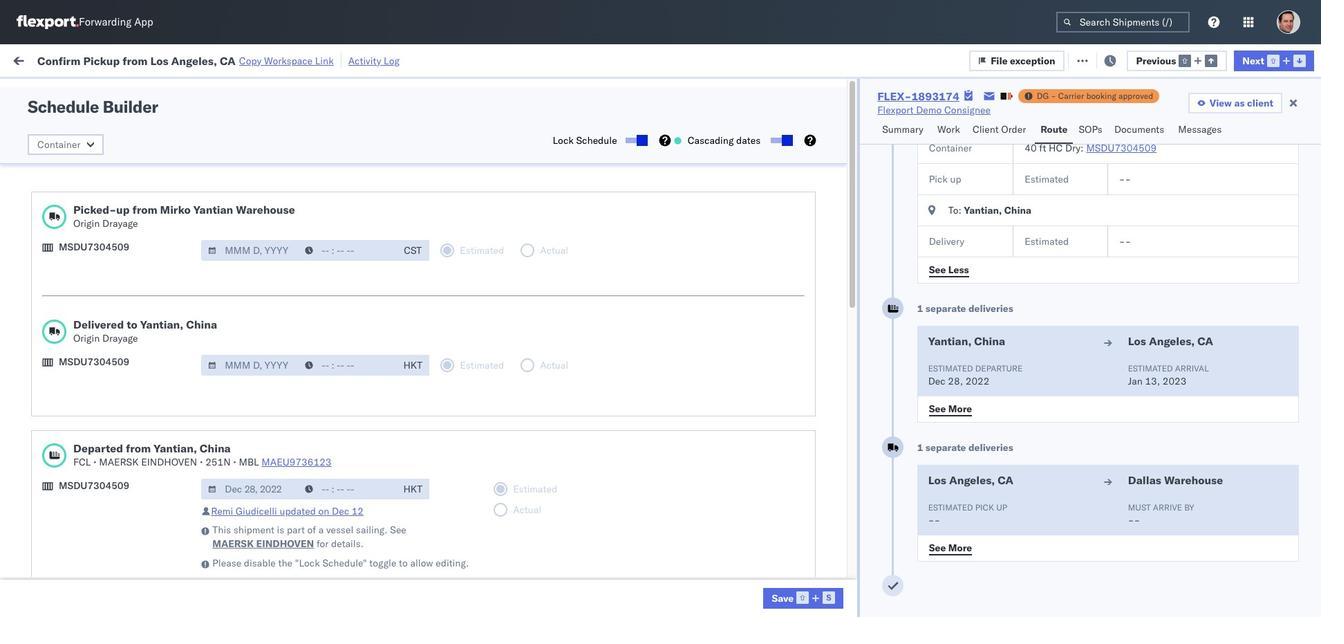 Task type: locate. For each thing, give the bounding box(es) containing it.
4 test123456 from the top
[[990, 213, 1048, 225]]

clearance
[[107, 242, 152, 255], [107, 486, 152, 498]]

departure
[[976, 363, 1023, 374]]

schedule pickup from los angeles, ca down upload customs clearance documents button
[[32, 273, 202, 285]]

1 horizontal spatial numbers
[[1040, 113, 1075, 123]]

test123456 for upload customs clearance documents
[[990, 243, 1048, 256]]

estimated down ft
[[1025, 173, 1070, 185]]

1 netherlands from the top
[[32, 432, 86, 444]]

1 vertical spatial pdt,
[[280, 182, 302, 195]]

warehouse inside picked-up from mirko yantian warehouse origin drayage
[[236, 203, 295, 217]]

flex-2130384 for schedule delivery appointment
[[801, 517, 873, 530]]

work
[[151, 54, 175, 66], [938, 123, 961, 136]]

1 separate deliveries
[[918, 302, 1014, 315], [918, 441, 1014, 454]]

lhuu7894563, uetu5238478 for schedule delivery appointment
[[895, 304, 1037, 316]]

1 vertical spatial -- : -- -- text field
[[298, 355, 397, 376]]

1 lhuu7894563, from the top
[[895, 273, 967, 286]]

estimated inside estimated arrival jan 13, 2023
[[1129, 363, 1174, 374]]

3 gvcu5265864 from the top
[[895, 486, 964, 499]]

2 more from the top
[[949, 541, 973, 554]]

4, for schedule delivery appointment
[[325, 182, 334, 195]]

route
[[1041, 123, 1068, 136]]

8:30 up giudicelli
[[233, 487, 254, 499]]

3 schedule pickup from los angeles, ca link from the top
[[32, 211, 202, 225]]

1 vertical spatial schedule pickup from rotterdam, netherlands
[[32, 540, 180, 566]]

4 schedule pickup from los angeles, ca link from the top
[[32, 272, 202, 286]]

see more down estimated departure dec 28, 2022
[[930, 402, 973, 415]]

-- for pick up
[[1120, 173, 1132, 185]]

numbers down dg
[[1040, 113, 1075, 123]]

0 vertical spatial los angeles, ca
[[1129, 334, 1214, 348]]

0 vertical spatial maeu9408431
[[990, 395, 1060, 408]]

estimated for --
[[929, 502, 974, 513]]

up inside estimated pick up --
[[997, 502, 1008, 513]]

upload customs clearance documents link down picked-
[[32, 242, 204, 256]]

2 omkar savant from the top
[[1172, 334, 1233, 347]]

appointment for fourth schedule delivery appointment link from the bottom of the page
[[113, 182, 170, 194]]

None checkbox
[[626, 138, 645, 143], [771, 138, 791, 143], [626, 138, 645, 143], [771, 138, 791, 143]]

schedule pickup from rotterdam, netherlands button
[[32, 417, 207, 447], [32, 539, 207, 568]]

2 1846748 from the top
[[831, 152, 873, 164]]

file exception up dg
[[991, 54, 1056, 67]]

drayage down 'delivered'
[[102, 332, 138, 344]]

more down estimated departure dec 28, 2022
[[949, 402, 973, 415]]

1
[[918, 302, 924, 315], [918, 441, 924, 454]]

numbers for container numbers
[[895, 118, 930, 129]]

3 karl from the top
[[752, 487, 770, 499]]

1 nyku9743990 from the top
[[895, 517, 964, 529]]

3 appointment from the top
[[113, 395, 170, 407]]

2 karl from the top
[[752, 426, 770, 438]]

container up pick up on the right top
[[930, 142, 973, 154]]

0 horizontal spatial to
[[127, 318, 137, 331]]

pickup for first schedule pickup from los angeles, ca button from the bottom
[[75, 456, 105, 468]]

4 appointment from the top
[[113, 516, 170, 529]]

of
[[307, 524, 316, 536]]

• left 251n
[[200, 456, 203, 468]]

route button
[[1036, 117, 1074, 144]]

omkar up arrival
[[1172, 334, 1201, 347]]

mmm d, yyyy text field for picked-up from mirko yantian warehouse
[[201, 240, 300, 261]]

hlxu6269489,
[[969, 121, 1040, 134], [969, 151, 1040, 164], [969, 182, 1040, 194], [969, 212, 1040, 225], [969, 243, 1040, 255]]

previous
[[1137, 54, 1177, 67]]

5 hlxu6269489, from the top
[[969, 243, 1040, 255]]

4 lhuu7894563, from the top
[[895, 365, 967, 377]]

schedule delivery appointment up 'delivered'
[[32, 303, 170, 316]]

omkar savant down messages button
[[1172, 152, 1233, 164]]

up up upload customs clearance documents button
[[116, 203, 130, 217]]

0 vertical spatial jawla
[[1206, 121, 1229, 134]]

part
[[287, 524, 305, 536]]

rotterdam, for 11:00 pm pst, feb 2, 2023
[[125, 570, 174, 583]]

11:59 up picked-up from mirko yantian warehouse origin drayage
[[233, 182, 260, 195]]

ceau7522281, up see less
[[895, 243, 966, 255]]

fcl inside departed from yantian, china fcl • maersk eindhoven • 251n • mbl maeu9736123
[[73, 456, 91, 468]]

clearance down picked-
[[107, 242, 152, 255]]

estimated left pick
[[929, 502, 974, 513]]

hc
[[1049, 142, 1063, 154]]

arrival
[[1176, 363, 1210, 374]]

from for 5th "schedule pickup from los angeles, ca" 'link' from the bottom of the page
[[108, 121, 128, 133]]

1 vertical spatial flex-2130384
[[801, 548, 873, 560]]

jan down 23,
[[304, 456, 319, 469]]

1 vertical spatial 8:30
[[233, 487, 254, 499]]

customs down picked-
[[66, 242, 105, 255]]

los angeles, ca up pick
[[929, 473, 1014, 487]]

documents down picked-up from mirko yantian warehouse origin drayage
[[154, 242, 204, 255]]

omkar for lhuu7894563, uetu5238478
[[1172, 334, 1201, 347]]

upload inside upload customs clearance documents button
[[32, 242, 63, 255]]

11:59 pm pdt, nov 4, 2022 for schedule delivery appointment
[[233, 182, 360, 195]]

ceau7522281, hlxu6269489, hlxu8034992 for schedule pickup from los angeles, ca
[[895, 212, 1110, 225]]

1 horizontal spatial •
[[200, 456, 203, 468]]

2 deliveries from the top
[[969, 441, 1014, 454]]

1 1 from the top
[[918, 302, 924, 315]]

40 ft hc dry : msdu7304509
[[1025, 142, 1157, 154]]

1 gvcu5265864 from the top
[[895, 395, 964, 407]]

2 schedule pickup from rotterdam, netherlands link from the top
[[32, 539, 207, 567]]

confirm for confirm pickup from los angeles, ca copy workspace link
[[37, 54, 81, 67]]

11:00 pm pst, nov 8, 2022
[[233, 243, 360, 256]]

2 vertical spatial maeu9408431
[[990, 487, 1060, 499]]

dec right 'am'
[[299, 365, 317, 377]]

mbl/mawb numbers button
[[983, 110, 1151, 124]]

upload customs clearance documents down picked-
[[32, 242, 204, 255]]

1 vertical spatial 11:00
[[233, 578, 260, 590]]

maersk down "departed"
[[99, 456, 139, 468]]

schedule delivery appointment link up confirm pickup from rotterdam, netherlands
[[32, 516, 170, 530]]

0 vertical spatial clearance
[[107, 242, 152, 255]]

documents up msdu7304509 button
[[1115, 123, 1165, 136]]

yantian, inside departed from yantian, china fcl • maersk eindhoven • 251n • mbl maeu9736123
[[154, 441, 197, 455]]

2 vertical spatial -- : -- -- text field
[[298, 479, 397, 499]]

angeles, inside button
[[143, 334, 181, 346]]

flex-2130384 up save button at the bottom
[[801, 548, 873, 560]]

savant up arrival
[[1204, 334, 1233, 347]]

5 lagerfeld from the top
[[772, 548, 814, 560]]

lhuu7894563,
[[895, 273, 967, 286], [895, 304, 967, 316], [895, 334, 967, 347], [895, 365, 967, 377]]

up right pick at the top right
[[951, 173, 962, 185]]

1 2130384 from the top
[[831, 517, 873, 530]]

see more button down estimated pick up -- on the bottom right of page
[[921, 537, 981, 558]]

2 30, from the top
[[316, 548, 331, 560]]

see down estimated departure dec 28, 2022
[[930, 402, 947, 415]]

pickup inside confirm pickup from rotterdam, netherlands
[[70, 570, 100, 583]]

2 11:59 pm pdt, nov 4, 2022 from the top
[[233, 182, 360, 195]]

flexport. image
[[17, 15, 79, 29]]

3 lagerfeld from the top
[[772, 487, 814, 499]]

lhuu7894563, for schedule delivery appointment
[[895, 304, 967, 316]]

see more button down estimated departure dec 28, 2022
[[921, 398, 981, 419]]

customs for second the upload customs clearance documents 'link' from the bottom
[[66, 242, 105, 255]]

0 vertical spatial documents
[[1115, 123, 1165, 136]]

1 vertical spatial documents
[[154, 242, 204, 255]]

11:59 down progress
[[233, 152, 260, 164]]

operator
[[1172, 113, 1205, 123]]

24, for 2023
[[322, 456, 337, 469]]

5 schedule pickup from los angeles, ca button from the top
[[32, 455, 202, 470]]

confirm inside confirm pickup from rotterdam, netherlands
[[32, 570, 67, 583]]

schedule for 3rd schedule delivery appointment button
[[32, 395, 73, 407]]

• down "departed"
[[93, 456, 97, 468]]

view
[[1210, 97, 1233, 109]]

estimated up 13,
[[1129, 363, 1174, 374]]

schedule pickup from los angeles, ca down "departed"
[[32, 456, 202, 468]]

0 vertical spatial gaurav
[[1172, 121, 1203, 134]]

1 vertical spatial 1
[[918, 441, 924, 454]]

gvcu5265864
[[895, 395, 964, 407], [895, 425, 964, 438], [895, 486, 964, 499], [895, 578, 964, 590]]

1 vertical spatial separate
[[926, 441, 967, 454]]

5 integration from the top
[[634, 548, 681, 560]]

0 horizontal spatial work
[[151, 54, 175, 66]]

schedule pickup from los angeles, ca button
[[32, 120, 202, 135], [32, 150, 202, 166], [32, 211, 202, 227], [32, 272, 202, 287], [32, 455, 202, 470]]

pick up
[[930, 173, 962, 185]]

1 • from the left
[[93, 456, 97, 468]]

dec
[[299, 365, 317, 377], [929, 375, 946, 387], [332, 505, 349, 517]]

1 vertical spatial gaurav jawla
[[1172, 182, 1229, 195]]

schedule
[[28, 96, 99, 117], [32, 121, 73, 133], [577, 134, 617, 147], [32, 151, 73, 164], [32, 182, 73, 194], [32, 212, 73, 224], [32, 273, 73, 285], [32, 303, 73, 316], [32, 395, 73, 407], [32, 418, 73, 431], [32, 456, 73, 468], [32, 516, 73, 529], [32, 540, 73, 552]]

consignee
[[945, 104, 991, 116]]

1 11:59 from the top
[[233, 152, 260, 164]]

1 vertical spatial warehouse
[[1165, 473, 1224, 487]]

2130384 down 1662119
[[831, 517, 873, 530]]

delivered
[[73, 318, 124, 331]]

0 vertical spatial savant
[[1204, 152, 1233, 164]]

1 horizontal spatial for
[[317, 537, 329, 550]]

drayage inside picked-up from mirko yantian warehouse origin drayage
[[102, 217, 138, 230]]

ceau7522281, down demo
[[895, 121, 966, 134]]

2022
[[336, 152, 360, 164], [336, 182, 360, 195], [336, 213, 360, 225], [336, 243, 360, 256], [337, 365, 361, 377], [966, 375, 990, 387]]

pdt,
[[280, 152, 302, 164], [280, 182, 302, 195], [280, 213, 302, 225]]

4 gvcu5265864 from the top
[[895, 578, 964, 590]]

2130387
[[831, 395, 873, 408], [831, 426, 873, 438], [831, 487, 873, 499], [831, 578, 873, 590]]

gaurav jawla
[[1172, 121, 1229, 134], [1172, 182, 1229, 195]]

5 schedule pickup from los angeles, ca link from the top
[[32, 455, 202, 469]]

1 horizontal spatial work
[[938, 123, 961, 136]]

abcdefg78456546 for confirm pickup from los angeles, ca
[[990, 334, 1083, 347]]

1 for los angeles, ca
[[918, 441, 924, 454]]

lhuu7894563, for schedule pickup from los angeles, ca
[[895, 273, 967, 286]]

0 horizontal spatial 28,
[[316, 487, 331, 499]]

numbers inside container numbers
[[895, 118, 930, 129]]

estimated inside estimated departure dec 28, 2022
[[929, 363, 974, 374]]

1 5:30 from the top
[[233, 517, 254, 530]]

schedule for 2nd schedule pickup from los angeles, ca button from the bottom of the page
[[32, 273, 73, 285]]

more down estimated pick up -- on the bottom right of page
[[949, 541, 973, 554]]

maeu9408431 for 8:30 pm pst, jan 28, 2023
[[990, 487, 1060, 499]]

5 hlxu8034992 from the top
[[1042, 243, 1110, 255]]

3 1889466 from the top
[[831, 334, 873, 347]]

3 schedule pickup from los angeles, ca from the top
[[32, 212, 202, 224]]

4 uetu5238478 from the top
[[969, 365, 1037, 377]]

4 ceau7522281, from the top
[[895, 212, 966, 225]]

2 8:30 from the top
[[233, 487, 254, 499]]

2 upload from the top
[[32, 486, 63, 498]]

lhuu7894563, uetu5238478 for schedule pickup from los angeles, ca
[[895, 273, 1037, 286]]

0 vertical spatial 24,
[[319, 365, 334, 377]]

pickup for fourth schedule pickup from los angeles, ca button from the bottom
[[75, 151, 105, 164]]

2 schedule pickup from rotterdam, netherlands from the top
[[32, 540, 180, 566]]

from inside picked-up from mirko yantian warehouse origin drayage
[[132, 203, 157, 217]]

schedule pickup from los angeles, ca down builder
[[32, 121, 202, 133]]

2 flex-2130387 from the top
[[801, 426, 873, 438]]

netherlands
[[32, 432, 86, 444], [32, 554, 86, 566], [32, 584, 86, 597]]

4 schedule delivery appointment link from the top
[[32, 516, 170, 530]]

6:00 am pst, dec 24, 2022
[[233, 365, 361, 377]]

8:30 for 8:30 pm pst, jan 23, 2023
[[233, 426, 254, 438]]

schedule delivery appointment up confirm pickup from rotterdam, netherlands
[[32, 516, 170, 529]]

remi giudicelli updated on dec 12
[[211, 505, 364, 517]]

28,
[[949, 375, 964, 387], [316, 487, 331, 499]]

gvcu5265864 for 11:00 pm pst, feb 2, 2023
[[895, 578, 964, 590]]

0 vertical spatial gaurav jawla
[[1172, 121, 1229, 134]]

1 horizontal spatial file
[[1085, 54, 1102, 66]]

hkt for -- : -- -- text box for delivered to yantian, china
[[404, 359, 423, 371]]

up for pick
[[951, 173, 962, 185]]

2022 for schedule pickup from los angeles, ca
[[336, 213, 360, 225]]

lhuu7894563, uetu5238478
[[895, 273, 1037, 286], [895, 304, 1037, 316], [895, 334, 1037, 347], [895, 365, 1037, 377]]

1 vertical spatial origin
[[73, 332, 100, 344]]

1 for yantian, china
[[918, 302, 924, 315]]

clearance down "departed"
[[107, 486, 152, 498]]

abcdefg78456546 for schedule pickup from los angeles, ca
[[990, 274, 1083, 286]]

schedule delivery appointment button up confirm pickup from rotterdam, netherlands
[[32, 516, 170, 531]]

file
[[1085, 54, 1102, 66], [991, 54, 1008, 67]]

0 vertical spatial flex-2130384
[[801, 517, 873, 530]]

28, down yantian, china
[[949, 375, 964, 387]]

separate up abcd1234560
[[926, 441, 967, 454]]

flex-1889466 for schedule delivery appointment
[[801, 304, 873, 316]]

file exception down search shipments (/) text box
[[1085, 54, 1150, 66]]

1 vertical spatial gaurav
[[1172, 182, 1203, 195]]

0 vertical spatial omkar savant
[[1172, 152, 1233, 164]]

1 schedule delivery appointment from the top
[[32, 182, 170, 194]]

2 flex-1846748 from the top
[[801, 152, 873, 164]]

1 vertical spatial schedule pickup from rotterdam, netherlands link
[[32, 539, 207, 567]]

customs
[[66, 242, 105, 255], [66, 486, 105, 498]]

see less button
[[921, 259, 978, 280]]

status : ready for work, blocked, in progress
[[76, 85, 251, 96]]

upload customs clearance documents down "departed"
[[32, 486, 204, 498]]

deliveries up yantian, china
[[969, 302, 1014, 315]]

28, up updated
[[316, 487, 331, 499]]

schedule delivery appointment for 1st schedule delivery appointment link from the bottom
[[32, 516, 170, 529]]

11:00
[[233, 243, 260, 256], [233, 578, 260, 590]]

container
[[895, 107, 932, 118], [37, 138, 81, 151], [930, 142, 973, 154]]

1 vertical spatial customs
[[66, 486, 105, 498]]

see inside "see less" button
[[930, 263, 947, 276]]

appointment for 3rd schedule delivery appointment link from the bottom of the page
[[113, 303, 170, 316]]

account
[[705, 395, 741, 408], [705, 426, 741, 438], [705, 487, 741, 499], [705, 517, 741, 530], [705, 548, 741, 560], [705, 578, 741, 590]]

1 vertical spatial --
[[1120, 235, 1132, 248]]

on
[[339, 54, 350, 66], [319, 505, 330, 517]]

ca for 2nd "schedule pickup from los angeles, ca" 'link' from the top
[[189, 151, 202, 164]]

test123456 for schedule delivery appointment
[[990, 182, 1048, 195]]

schedule delivery appointment down confirm delivery button
[[32, 395, 170, 407]]

flex-2130384 down "flex-1662119"
[[801, 517, 873, 530]]

customs inside button
[[66, 242, 105, 255]]

up
[[951, 173, 962, 185], [116, 203, 130, 217], [997, 502, 1008, 513]]

8:30 for 8:30 pm pst, jan 28, 2023
[[233, 487, 254, 499]]

savant down messages button
[[1204, 152, 1233, 164]]

1 vertical spatial upload customs clearance documents
[[32, 486, 204, 498]]

2 vertical spatial pdt,
[[280, 213, 302, 225]]

0 vertical spatial nyku9743990
[[895, 517, 964, 529]]

0 vertical spatial 5:30 pm pst, jan 30, 2023
[[233, 517, 357, 530]]

2 customs from the top
[[66, 486, 105, 498]]

1 vertical spatial deliveries
[[969, 441, 1014, 454]]

:
[[100, 85, 103, 96], [321, 85, 324, 96], [1081, 142, 1084, 154]]

angeles, for 2nd "schedule pickup from los angeles, ca" 'link' from the bottom of the page
[[148, 273, 186, 285]]

0 vertical spatial schedule pickup from rotterdam, netherlands button
[[32, 417, 207, 447]]

-- : -- -- text field for picked-up from mirko yantian warehouse
[[298, 240, 397, 261]]

msdu7304509 for departed from yantian, china
[[59, 479, 129, 492]]

see inside this shipment is part of a vessel sailing. see maersk eindhoven for details.
[[390, 524, 407, 536]]

drayage up upload customs clearance documents button
[[102, 217, 138, 230]]

from for third "schedule pickup from los angeles, ca" 'link' from the bottom
[[108, 212, 128, 224]]

0 vertical spatial maersk
[[99, 456, 139, 468]]

5 integration test account - karl lagerfeld from the top
[[634, 548, 814, 560]]

0 vertical spatial work
[[151, 54, 175, 66]]

flex-1889466 for schedule pickup from los angeles, ca
[[801, 274, 873, 286]]

2 schedule pickup from los angeles, ca from the top
[[32, 151, 202, 164]]

delivery down confirm delivery button
[[75, 395, 111, 407]]

to left "allow"
[[399, 557, 408, 569]]

container inside container numbers button
[[895, 107, 932, 118]]

2 1889466 from the top
[[831, 304, 873, 316]]

0 vertical spatial 11:59 pm pdt, nov 4, 2022
[[233, 152, 360, 164]]

flex-2130384
[[801, 517, 873, 530], [801, 548, 873, 560]]

0 horizontal spatial for
[[133, 85, 144, 96]]

netherlands for 11:00
[[32, 584, 86, 597]]

2 hkt from the top
[[404, 483, 423, 495]]

schedule delivery appointment button down confirm delivery button
[[32, 394, 170, 409]]

-- : -- -- text field
[[298, 240, 397, 261], [298, 355, 397, 376], [298, 479, 397, 499]]

0 vertical spatial schedule pickup from rotterdam, netherlands link
[[32, 417, 207, 445]]

flex-1846748
[[801, 121, 873, 134], [801, 152, 873, 164], [801, 182, 873, 195], [801, 213, 873, 225], [801, 243, 873, 256]]

omkar savant for ceau7522281, hlxu6269489, hlxu8034992
[[1172, 152, 1233, 164]]

2 gaurav jawla from the top
[[1172, 182, 1229, 195]]

2 horizontal spatial up
[[997, 502, 1008, 513]]

1 vertical spatial 4,
[[325, 182, 334, 195]]

flex-2130384 for schedule pickup from rotterdam, netherlands
[[801, 548, 873, 560]]

0 vertical spatial 28,
[[949, 375, 964, 387]]

omkar savant
[[1172, 152, 1233, 164], [1172, 334, 1233, 347]]

2130384 up save button at the bottom
[[831, 548, 873, 560]]

1 abcdefg78456546 from the top
[[990, 274, 1083, 286]]

1 vertical spatial upload
[[32, 486, 63, 498]]

2022 for confirm delivery
[[337, 365, 361, 377]]

0 vertical spatial warehouse
[[236, 203, 295, 217]]

11:59 right 251n
[[233, 456, 260, 469]]

omkar down messages button
[[1172, 152, 1201, 164]]

2 vertical spatial netherlands
[[32, 584, 86, 597]]

estimated for jan 13, 2023
[[1129, 363, 1174, 374]]

yantian, inside delivered to yantian, china origin drayage
[[140, 318, 183, 331]]

24, down 23,
[[322, 456, 337, 469]]

maersk inside departed from yantian, china fcl • maersk eindhoven • 251n • mbl maeu9736123
[[99, 456, 139, 468]]

deliveries for china
[[969, 302, 1014, 315]]

pick
[[976, 502, 995, 513]]

origin left agent
[[1267, 395, 1294, 408]]

ca inside button
[[183, 334, 197, 346]]

11:59
[[233, 152, 260, 164], [233, 182, 260, 195], [233, 213, 260, 225], [233, 456, 260, 469]]

remi giudicelli updated on dec 12 button
[[211, 505, 364, 517]]

nyku9743990 for schedule delivery appointment
[[895, 517, 964, 529]]

3 resize handle column header from the left
[[421, 107, 438, 617]]

1 gaurav from the top
[[1172, 121, 1203, 134]]

2 see more button from the top
[[921, 537, 981, 558]]

summary
[[883, 123, 924, 136]]

2 schedule pickup from los angeles, ca button from the top
[[32, 150, 202, 166]]

mbl/mawb
[[990, 113, 1038, 123]]

1 horizontal spatial los angeles, ca
[[1129, 334, 1214, 348]]

numbers down flexport
[[895, 118, 930, 129]]

agent
[[1296, 395, 1322, 408]]

pm
[[263, 152, 278, 164], [263, 182, 278, 195], [263, 213, 278, 225], [263, 243, 278, 256], [257, 426, 272, 438], [263, 456, 278, 469], [257, 487, 272, 499], [257, 517, 272, 530], [257, 548, 272, 560], [263, 578, 278, 590]]

3 pdt, from the top
[[280, 213, 302, 225]]

pickup for 1st the schedule pickup from rotterdam, netherlands "button" from the top of the page
[[75, 418, 105, 431]]

1 vertical spatial mmm d, yyyy text field
[[201, 355, 300, 376]]

1 vertical spatial 5:30 pm pst, jan 30, 2023
[[233, 548, 357, 560]]

for down a
[[317, 537, 329, 550]]

5:30 pm pst, jan 30, 2023 for schedule pickup from rotterdam, netherlands
[[233, 548, 357, 560]]

8:30
[[233, 426, 254, 438], [233, 487, 254, 499]]

more for yantian,
[[949, 402, 973, 415]]

5 1846748 from the top
[[831, 243, 873, 256]]

1 vertical spatial for
[[317, 537, 329, 550]]

see
[[930, 263, 947, 276], [930, 402, 947, 415], [390, 524, 407, 536], [930, 541, 947, 554]]

dec left 12
[[332, 505, 349, 517]]

ceau7522281, hlxu6269489, hlxu8034992
[[895, 121, 1110, 134], [895, 151, 1110, 164], [895, 182, 1110, 194], [895, 212, 1110, 225], [895, 243, 1110, 255]]

1 karl from the top
[[752, 395, 770, 408]]

hlxu6269489, for upload customs clearance documents
[[969, 243, 1040, 255]]

0 vertical spatial rotterdam,
[[130, 418, 180, 431]]

see more for yantian,
[[930, 402, 973, 415]]

3 ocean fcl from the top
[[444, 243, 493, 256]]

MMM D, YYYY text field
[[201, 240, 300, 261], [201, 355, 300, 376], [201, 479, 300, 499]]

is
[[277, 524, 284, 536]]

by
[[1185, 502, 1195, 513]]

flex-2130387
[[801, 395, 873, 408], [801, 426, 873, 438], [801, 487, 873, 499], [801, 578, 873, 590]]

2 1 from the top
[[918, 441, 924, 454]]

0 horizontal spatial eindhoven
[[141, 456, 197, 468]]

0 vertical spatial up
[[951, 173, 962, 185]]

lagerfeld
[[772, 395, 814, 408], [772, 426, 814, 438], [772, 487, 814, 499], [772, 517, 814, 530], [772, 548, 814, 560], [772, 578, 814, 590]]

3 hlxu6269489, from the top
[[969, 182, 1040, 194]]

0 horizontal spatial up
[[116, 203, 130, 217]]

fcl
[[475, 152, 493, 164], [475, 182, 493, 195], [475, 243, 493, 256], [475, 365, 493, 377], [475, 426, 493, 438], [73, 456, 91, 468], [475, 487, 493, 499], [475, 517, 493, 530], [475, 548, 493, 560], [475, 578, 493, 590]]

5:30 right this
[[233, 517, 254, 530]]

gaurav
[[1172, 121, 1203, 134], [1172, 182, 1203, 195]]

0 vertical spatial to
[[127, 318, 137, 331]]

save
[[772, 592, 794, 604]]

see more for los
[[930, 541, 973, 554]]

for up builder
[[133, 85, 144, 96]]

confirm
[[37, 54, 81, 67], [32, 334, 67, 346], [32, 364, 67, 377], [32, 570, 67, 583]]

eindhoven inside departed from yantian, china fcl • maersk eindhoven • 251n • mbl maeu9736123
[[141, 456, 197, 468]]

2 1 separate deliveries from the top
[[918, 441, 1014, 454]]

(0)
[[225, 54, 243, 66]]

schedule for fifth schedule pickup from los angeles, ca button from the bottom
[[32, 121, 73, 133]]

1 vertical spatial more
[[949, 541, 973, 554]]

0 horizontal spatial numbers
[[895, 118, 930, 129]]

to
[[127, 318, 137, 331], [399, 557, 408, 569]]

documents
[[1115, 123, 1165, 136], [154, 242, 204, 255], [154, 486, 204, 498]]

1 hlxu8034992 from the top
[[1042, 121, 1110, 134]]

1 30, from the top
[[316, 517, 331, 530]]

see more down estimated pick up -- on the bottom right of page
[[930, 541, 973, 554]]

jan inside estimated arrival jan 13, 2023
[[1129, 375, 1143, 387]]

0 vertical spatial see more button
[[921, 398, 981, 419]]

hkt for 3rd -- : -- -- text box
[[404, 483, 423, 495]]

flex-1889466 for confirm pickup from los angeles, ca
[[801, 334, 873, 347]]

0 vertical spatial mmm d, yyyy text field
[[201, 240, 300, 261]]

0 vertical spatial -- : -- -- text field
[[298, 240, 397, 261]]

flex-2130384 button
[[779, 514, 876, 533], [779, 514, 876, 533], [779, 544, 876, 563], [779, 544, 876, 563]]

ca for confirm pickup from los angeles, ca link
[[183, 334, 197, 346]]

gvcu5265864 for 8:30 pm pst, jan 23, 2023
[[895, 425, 964, 438]]

pickup for fifth schedule pickup from los angeles, ca button from the bottom
[[75, 121, 105, 133]]

delivery up see less
[[930, 235, 965, 248]]

0 vertical spatial netherlands
[[32, 432, 86, 444]]

1 vertical spatial 5:30
[[233, 548, 254, 560]]

2 drayage from the top
[[102, 332, 138, 344]]

angeles, for confirm pickup from los angeles, ca link
[[143, 334, 181, 346]]

1 integration from the top
[[634, 395, 681, 408]]

6 account from the top
[[705, 578, 741, 590]]

1 vertical spatial drayage
[[102, 332, 138, 344]]

0 vertical spatial deliveries
[[969, 302, 1014, 315]]

on up a
[[319, 505, 330, 517]]

separate
[[926, 302, 967, 315], [926, 441, 967, 454]]

separate up yantian, china
[[926, 302, 967, 315]]

1 vertical spatial netherlands
[[32, 554, 86, 566]]

track
[[353, 54, 375, 66]]

angeles, for 2nd "schedule pickup from los angeles, ca" 'link' from the top
[[148, 151, 186, 164]]

flex-1889466 button
[[779, 270, 876, 289], [779, 270, 876, 289], [779, 301, 876, 320], [779, 301, 876, 320], [779, 331, 876, 350], [779, 331, 876, 350], [779, 361, 876, 381], [779, 361, 876, 381]]

to inside delivered to yantian, china origin drayage
[[127, 318, 137, 331]]

msdu7304509 down "departed"
[[59, 479, 129, 492]]

: left the ready
[[100, 85, 103, 96]]

filtered by:
[[14, 85, 63, 97]]

2 11:00 from the top
[[233, 578, 260, 590]]

eindhoven inside this shipment is part of a vessel sailing. see maersk eindhoven for details.
[[256, 537, 314, 550]]

nyku9743990 down estimated pick up -- on the bottom right of page
[[895, 547, 964, 560]]

rotterdam, inside confirm pickup from rotterdam, netherlands
[[125, 570, 174, 583]]

origin down picked-
[[73, 217, 100, 230]]

delivery up confirm pickup from rotterdam, netherlands
[[75, 516, 111, 529]]

jan left 13,
[[1129, 375, 1143, 387]]

1 vertical spatial on
[[319, 505, 330, 517]]

integration test account - karl lagerfeld
[[634, 395, 814, 408], [634, 426, 814, 438], [634, 487, 814, 499], [634, 517, 814, 530], [634, 548, 814, 560], [634, 578, 814, 590]]

2 vertical spatial mmm d, yyyy text field
[[201, 479, 300, 499]]

origin down 'delivered'
[[73, 332, 100, 344]]

1 horizontal spatial on
[[339, 54, 350, 66]]

2 2130387 from the top
[[831, 426, 873, 438]]

0 vertical spatial upload
[[32, 242, 63, 255]]

0 vertical spatial customs
[[66, 242, 105, 255]]

1 vertical spatial 2130384
[[831, 548, 873, 560]]

origin inside delivered to yantian, china origin drayage
[[73, 332, 100, 344]]

eindhoven left 251n
[[141, 456, 197, 468]]

maersk down this
[[213, 537, 254, 550]]

work inside import work button
[[151, 54, 175, 66]]

2 horizontal spatial dec
[[929, 375, 946, 387]]

origin
[[73, 217, 100, 230], [73, 332, 100, 344], [1267, 395, 1294, 408]]

dec down yantian, china
[[929, 375, 946, 387]]

30, down a
[[316, 548, 331, 560]]

documents inside upload customs clearance documents button
[[154, 242, 204, 255]]

1 vertical spatial maeu9408431
[[990, 426, 1060, 438]]

file up mbl/mawb
[[991, 54, 1008, 67]]

3 hlxu8034992 from the top
[[1042, 182, 1110, 194]]

delivery for 3rd schedule delivery appointment button from the bottom of the page
[[75, 303, 111, 316]]

1 separate from the top
[[926, 302, 967, 315]]

estimated inside estimated pick up --
[[929, 502, 974, 513]]

pdt, for schedule pickup from los angeles, ca
[[280, 213, 302, 225]]

30, right part
[[316, 517, 331, 530]]

pickup for 3rd schedule pickup from los angeles, ca button from the top
[[75, 212, 105, 224]]

netherlands inside confirm pickup from rotterdam, netherlands
[[32, 584, 86, 597]]

2 vertical spatial rotterdam,
[[125, 570, 174, 583]]

2 4, from the top
[[325, 182, 334, 195]]

abcdefg78456546
[[990, 274, 1083, 286], [990, 304, 1083, 316], [990, 334, 1083, 347], [990, 365, 1083, 377]]

confirm for confirm pickup from rotterdam, netherlands
[[32, 570, 67, 583]]

1 vertical spatial omkar
[[1172, 334, 1201, 347]]

clearance inside button
[[107, 242, 152, 255]]

Search Work text field
[[856, 49, 1007, 70]]

3 uetu5238478 from the top
[[969, 334, 1037, 347]]

confirm delivery
[[32, 364, 105, 377]]

nov for schedule pickup from los angeles, ca
[[305, 213, 323, 225]]

0 vertical spatial omkar
[[1172, 152, 1201, 164]]

3 • from the left
[[233, 456, 236, 468]]

ceau7522281, down pick at the top right
[[895, 212, 966, 225]]

1 horizontal spatial file exception
[[1085, 54, 1150, 66]]

2 upload customs clearance documents from the top
[[32, 486, 204, 498]]

11:00 pm pst, feb 2, 2023
[[233, 578, 359, 590]]

file exception
[[1085, 54, 1150, 66], [991, 54, 1056, 67]]

delivery down confirm pickup from los angeles, ca button
[[70, 364, 105, 377]]

schedule delivery appointment up picked-
[[32, 182, 170, 194]]

karl
[[752, 395, 770, 408], [752, 426, 770, 438], [752, 487, 770, 499], [752, 517, 770, 530], [752, 548, 770, 560], [752, 578, 770, 590]]

exception up dg
[[1011, 54, 1056, 67]]

resize handle column header
[[209, 107, 225, 617], [370, 107, 387, 617], [421, 107, 438, 617], [515, 107, 532, 617], [610, 107, 627, 617], [756, 107, 772, 617], [872, 107, 889, 617], [967, 107, 983, 617], [1148, 107, 1165, 617], [1243, 107, 1260, 617], [1287, 107, 1303, 617]]

appointment up confirm pickup from rotterdam, netherlands link
[[113, 516, 170, 529]]

2130384 for schedule delivery appointment
[[831, 517, 873, 530]]

1 vertical spatial 24,
[[322, 456, 337, 469]]

1 vertical spatial hkt
[[404, 483, 423, 495]]

schedule for 3rd schedule pickup from los angeles, ca button from the top
[[32, 212, 73, 224]]

omkar
[[1172, 152, 1201, 164], [1172, 334, 1201, 347]]

2130384 for schedule pickup from rotterdam, netherlands
[[831, 548, 873, 560]]

from inside confirm pickup from rotterdam, netherlands
[[102, 570, 122, 583]]

1 lhuu7894563, uetu5238478 from the top
[[895, 273, 1037, 286]]

2 horizontal spatial :
[[1081, 142, 1084, 154]]

delivery up picked-
[[75, 182, 111, 194]]

2 separate from the top
[[926, 441, 967, 454]]

deliveries up pick
[[969, 441, 1014, 454]]

0 vertical spatial for
[[133, 85, 144, 96]]

appointment up mirko
[[113, 182, 170, 194]]

msdu7304509 down confirm pickup from los angeles, ca button
[[59, 356, 129, 368]]

up inside picked-up from mirko yantian warehouse origin drayage
[[116, 203, 130, 217]]

0 horizontal spatial •
[[93, 456, 97, 468]]

maeu9736123 button
[[262, 456, 332, 468]]

2 schedule delivery appointment button from the top
[[32, 303, 170, 318]]

1 vertical spatial schedule pickup from rotterdam, netherlands button
[[32, 539, 207, 568]]

1 ocean fcl from the top
[[444, 152, 493, 164]]

0 vertical spatial eindhoven
[[141, 456, 197, 468]]

to up confirm pickup from los angeles, ca link
[[127, 318, 137, 331]]

delivery up 'delivered'
[[75, 303, 111, 316]]

1 vertical spatial savant
[[1204, 334, 1233, 347]]

appointment up delivered to yantian, china origin drayage
[[113, 303, 170, 316]]



Task type: describe. For each thing, give the bounding box(es) containing it.
1 integration test account - karl lagerfeld from the top
[[634, 395, 814, 408]]

6 integration from the top
[[634, 578, 681, 590]]

4 account from the top
[[705, 517, 741, 530]]

deliveries for angeles,
[[969, 441, 1014, 454]]

documents inside documents button
[[1115, 123, 1165, 136]]

numbers for mbl/mawb numbers
[[1040, 113, 1075, 123]]

msdu7304509 for picked-up from mirko yantian warehouse
[[59, 241, 129, 253]]

to: yantian, china
[[949, 204, 1032, 217]]

2 netherlands from the top
[[32, 554, 86, 566]]

2 ocean fcl from the top
[[444, 182, 493, 195]]

dg - carrier booking approved
[[1038, 91, 1154, 101]]

pickup for 2nd schedule pickup from los angeles, ca button from the bottom of the page
[[75, 273, 105, 285]]

10 resize handle column header from the left
[[1243, 107, 1260, 617]]

work
[[40, 50, 75, 70]]

see for estimated departure dec 28, 2022
[[930, 402, 947, 415]]

rotterdam, for 8:30 pm pst, jan 23, 2023
[[130, 418, 180, 431]]

please
[[213, 557, 242, 569]]

5 ocean fcl from the top
[[444, 426, 493, 438]]

from for 2nd "schedule pickup from los angeles, ca" 'link' from the bottom of the page
[[108, 273, 128, 285]]

maersk inside this shipment is part of a vessel sailing. see maersk eindhoven for details.
[[213, 537, 254, 550]]

0 horizontal spatial exception
[[1011, 54, 1056, 67]]

flex-1893174
[[878, 89, 960, 103]]

1 vertical spatial rotterdam,
[[130, 540, 180, 552]]

2 • from the left
[[200, 456, 203, 468]]

mmm d, yyyy text field for delivered to yantian, china
[[201, 355, 300, 376]]

schedule delivery appointment for 3rd schedule delivery appointment link from the bottom of the page
[[32, 303, 170, 316]]

this shipment is part of a vessel sailing. see maersk eindhoven for details.
[[213, 524, 407, 550]]

messages button
[[1173, 117, 1230, 144]]

from for 2nd 'schedule pickup from rotterdam, netherlands' link from the top of the page
[[108, 540, 128, 552]]

2023 inside estimated arrival jan 13, 2023
[[1163, 375, 1187, 387]]

ca for 2nd "schedule pickup from los angeles, ca" 'link' from the bottom of the page
[[189, 273, 202, 285]]

1 4, from the top
[[325, 152, 334, 164]]

ready
[[106, 85, 131, 96]]

estimated pick up --
[[929, 502, 1008, 526]]

as
[[1235, 97, 1246, 109]]

2 vertical spatial --
[[990, 456, 1002, 469]]

client order button
[[968, 117, 1036, 144]]

5 flex-1846748 from the top
[[801, 243, 873, 256]]

disable
[[244, 557, 276, 569]]

from for second 'schedule pickup from rotterdam, netherlands' link from the bottom of the page
[[108, 418, 128, 431]]

remi
[[211, 505, 233, 517]]

upload customs clearance documents button
[[32, 242, 204, 257]]

1 ceau7522281, from the top
[[895, 121, 966, 134]]

savant for ceau7522281, hlxu6269489, hlxu8034992
[[1204, 152, 1233, 164]]

jaehyung
[[1172, 395, 1213, 408]]

flexport demo consignee link
[[878, 103, 991, 117]]

upload customs clearance documents for second the upload customs clearance documents 'link' from the bottom
[[32, 242, 204, 255]]

copy
[[239, 54, 262, 67]]

lhuu7894563, for confirm pickup from los angeles, ca
[[895, 334, 967, 347]]

message (0)
[[186, 54, 243, 66]]

2022 inside estimated departure dec 28, 2022
[[966, 375, 990, 387]]

2 integration from the top
[[634, 426, 681, 438]]

confirm pickup from los angeles, ca
[[32, 334, 197, 346]]

8:30 pm pst, jan 28, 2023
[[233, 487, 357, 499]]

4 flex-1889466 from the top
[[801, 365, 873, 377]]

ft
[[1040, 142, 1047, 154]]

4 integration from the top
[[634, 517, 681, 530]]

1 schedule delivery appointment link from the top
[[32, 181, 170, 195]]

jan left 23,
[[298, 426, 313, 438]]

hlxu6269489, for schedule delivery appointment
[[969, 182, 1040, 194]]

dec inside estimated departure dec 28, 2022
[[929, 375, 946, 387]]

24, for 2022
[[319, 365, 334, 377]]

must arrive by --
[[1129, 502, 1195, 526]]

28, inside estimated departure dec 28, 2022
[[949, 375, 964, 387]]

delivery for confirm delivery button
[[70, 364, 105, 377]]

ca for 5th "schedule pickup from los angeles, ca" 'link' from the bottom of the page
[[189, 121, 202, 133]]

2 ceau7522281, hlxu6269489, hlxu8034992 from the top
[[895, 151, 1110, 164]]

1 2130387 from the top
[[831, 395, 873, 408]]

clearance for second the upload customs clearance documents 'link' from the bottom
[[107, 242, 152, 255]]

upload customs clearance documents for 1st the upload customs clearance documents 'link' from the bottom
[[32, 486, 204, 498]]

schedule for 3rd schedule delivery appointment button from the bottom of the page
[[32, 303, 73, 316]]

pdt, for schedule delivery appointment
[[280, 182, 302, 195]]

risk
[[287, 54, 303, 66]]

4 flex-1846748 from the top
[[801, 213, 873, 225]]

1 1846748 from the top
[[831, 121, 873, 134]]

pickup for first the schedule pickup from rotterdam, netherlands "button" from the bottom
[[75, 540, 105, 552]]

: for snoozed
[[321, 85, 324, 96]]

6 ocean fcl from the top
[[444, 487, 493, 499]]

delivery for first schedule delivery appointment button
[[75, 182, 111, 194]]

order
[[1002, 123, 1027, 136]]

1 horizontal spatial warehouse
[[1165, 473, 1224, 487]]

allow
[[410, 557, 433, 569]]

jan up updated
[[298, 487, 313, 499]]

activity
[[348, 54, 381, 67]]

save button
[[764, 588, 844, 609]]

maeu9408431 for 8:30 pm pst, jan 23, 2023
[[990, 426, 1060, 438]]

205
[[319, 54, 337, 66]]

dg
[[1038, 91, 1049, 101]]

3 flex-1846748 from the top
[[801, 182, 873, 195]]

1893174
[[912, 89, 960, 103]]

1 resize handle column header from the left
[[209, 107, 225, 617]]

next button
[[1235, 50, 1315, 71]]

abcdefg78456546 for schedule delivery appointment
[[990, 304, 1083, 316]]

4, for schedule pickup from los angeles, ca
[[325, 213, 334, 225]]

1 schedule pickup from los angeles, ca from the top
[[32, 121, 202, 133]]

flexport demo consignee
[[878, 104, 991, 116]]

6 karl from the top
[[752, 578, 770, 590]]

flex-1662119
[[801, 456, 873, 469]]

3 schedule delivery appointment link from the top
[[32, 394, 170, 408]]

4 resize handle column header from the left
[[515, 107, 532, 617]]

4 karl from the top
[[752, 517, 770, 530]]

2 hlxu6269489, from the top
[[969, 151, 1040, 164]]

work inside the work button
[[938, 123, 961, 136]]

the
[[278, 557, 293, 569]]

1 jawla from the top
[[1206, 121, 1229, 134]]

ceau7522281, hlxu6269489, hlxu8034992 for upload customs clearance documents
[[895, 243, 1110, 255]]

4 11:59 from the top
[[233, 456, 260, 469]]

confirm for confirm pickup from los angeles, ca
[[32, 334, 67, 346]]

2 account from the top
[[705, 426, 741, 438]]

snoozed
[[289, 85, 321, 96]]

cst
[[404, 244, 422, 257]]

40
[[1025, 142, 1037, 154]]

1889466 for schedule delivery appointment
[[831, 304, 873, 316]]

5:30 for schedule delivery appointment
[[233, 517, 254, 530]]

jan right 'the'
[[298, 548, 313, 560]]

china inside delivered to yantian, china origin drayage
[[186, 318, 217, 331]]

dry
[[1066, 142, 1081, 154]]

2 test123456 from the top
[[990, 152, 1048, 164]]

drayage inside delivered to yantian, china origin drayage
[[102, 332, 138, 344]]

forwarding app link
[[17, 15, 153, 29]]

a
[[319, 524, 324, 536]]

this
[[213, 524, 231, 536]]

see more button for los
[[921, 537, 981, 558]]

feb
[[304, 578, 321, 590]]

9 resize handle column header from the left
[[1148, 107, 1165, 617]]

5 account from the top
[[705, 548, 741, 560]]

"lock
[[295, 557, 320, 569]]

5:30 pm pst, jan 30, 2023 for schedule delivery appointment
[[233, 517, 357, 530]]

2 schedule pickup from los angeles, ca link from the top
[[32, 150, 202, 164]]

3 integration test account - karl lagerfeld from the top
[[634, 487, 814, 499]]

link
[[315, 54, 334, 67]]

1662119
[[831, 456, 873, 469]]

1 11:59 pm pdt, nov 4, 2022 from the top
[[233, 152, 360, 164]]

arrive
[[1154, 502, 1183, 513]]

7 ocean fcl from the top
[[444, 517, 493, 530]]

from inside departed from yantian, china fcl • maersk eindhoven • 251n • mbl maeu9736123
[[126, 441, 151, 455]]

6 integration test account - karl lagerfeld from the top
[[634, 578, 814, 590]]

activity log
[[348, 54, 400, 67]]

yantian
[[193, 203, 233, 217]]

1 gaurav jawla from the top
[[1172, 121, 1229, 134]]

origin inside picked-up from mirko yantian warehouse origin drayage
[[73, 217, 100, 230]]

netherlands for 8:30
[[32, 432, 86, 444]]

4 1846748 from the top
[[831, 213, 873, 225]]

next
[[1243, 54, 1265, 67]]

estimated arrival jan 13, 2023
[[1129, 363, 1210, 387]]

separate for yantian,
[[926, 302, 967, 315]]

5 resize handle column header from the left
[[610, 107, 627, 617]]

workitem
[[15, 113, 51, 123]]

container numbers
[[895, 107, 932, 129]]

30, for schedule delivery appointment
[[316, 517, 331, 530]]

my work
[[14, 50, 75, 70]]

dates
[[737, 134, 761, 147]]

angeles, for third "schedule pickup from los angeles, ca" 'link' from the bottom
[[148, 212, 186, 224]]

0 horizontal spatial on
[[319, 505, 330, 517]]

1 horizontal spatial dec
[[332, 505, 349, 517]]

in
[[207, 85, 215, 96]]

omkar savant for lhuu7894563, uetu5238478
[[1172, 334, 1233, 347]]

hlxu8034992 for schedule pickup from los angeles, ca
[[1042, 212, 1110, 225]]

appointment for 1st schedule delivery appointment link from the bottom
[[113, 516, 170, 529]]

4 lagerfeld from the top
[[772, 517, 814, 530]]

to:
[[949, 204, 962, 217]]

4 ocean fcl from the top
[[444, 365, 493, 377]]

4 flex-2130387 from the top
[[801, 578, 873, 590]]

1 schedule pickup from rotterdam, netherlands button from the top
[[32, 417, 207, 447]]

0 horizontal spatial los angeles, ca
[[929, 473, 1014, 487]]

3 flex-2130387 from the top
[[801, 487, 873, 499]]

msdu7304509 for delivered to yantian, china
[[59, 356, 129, 368]]

log
[[384, 54, 400, 67]]

3 schedule pickup from los angeles, ca button from the top
[[32, 211, 202, 227]]

8 resize handle column header from the left
[[967, 107, 983, 617]]

-- for delivery
[[1120, 235, 1132, 248]]

3 mmm d, yyyy text field from the top
[[201, 479, 300, 499]]

5 karl from the top
[[752, 548, 770, 560]]

2 11:59 from the top
[[233, 182, 260, 195]]

estimated down to: yantian, china
[[1025, 235, 1070, 248]]

zimu3048342
[[990, 548, 1056, 560]]

11:59 pm pst, jan 24, 2023
[[233, 456, 363, 469]]

msdu7304509 button
[[1087, 142, 1157, 154]]

3 schedule delivery appointment button from the top
[[32, 394, 170, 409]]

1 horizontal spatial to
[[399, 557, 408, 569]]

flex-1893174 link
[[878, 89, 960, 103]]

30, for schedule pickup from rotterdam, netherlands
[[316, 548, 331, 560]]

updated
[[280, 505, 316, 517]]

5 schedule pickup from los angeles, ca from the top
[[32, 456, 202, 468]]

hlxu6269489, for schedule pickup from los angeles, ca
[[969, 212, 1040, 225]]

delivered to yantian, china origin drayage
[[73, 318, 217, 344]]

pickup for confirm pickup from los angeles, ca button
[[70, 334, 100, 346]]

giudicelli
[[236, 505, 277, 517]]

3 -- : -- -- text field from the top
[[298, 479, 397, 499]]

from for confirm pickup from los angeles, ca link
[[102, 334, 122, 346]]

11:00 for 11:00 pm pst, feb 2, 2023
[[233, 578, 260, 590]]

activity log button
[[348, 53, 400, 68]]

7 resize handle column header from the left
[[872, 107, 889, 617]]

separate for los
[[926, 441, 967, 454]]

2 schedule pickup from rotterdam, netherlands button from the top
[[32, 539, 207, 568]]

estimated for dec 28, 2022
[[929, 363, 974, 374]]

test123456 for schedule pickup from los angeles, ca
[[990, 213, 1048, 225]]

departed from yantian, china fcl • maersk eindhoven • 251n • mbl maeu9736123
[[73, 441, 332, 468]]

uetu5238478 for schedule delivery appointment
[[969, 304, 1037, 316]]

0 horizontal spatial file exception
[[991, 54, 1056, 67]]

client order
[[973, 123, 1027, 136]]

760 at risk
[[255, 54, 303, 66]]

4 lhuu7894563, uetu5238478 from the top
[[895, 365, 1037, 377]]

schedule delivery appointment for fourth schedule delivery appointment link from the bottom of the page
[[32, 182, 170, 194]]

view as client button
[[1189, 93, 1283, 113]]

2 ceau7522281, from the top
[[895, 151, 966, 164]]

0 horizontal spatial dec
[[299, 365, 317, 377]]

summary button
[[877, 117, 932, 144]]

see for :
[[930, 263, 947, 276]]

container button
[[28, 134, 104, 155]]

batch action
[[1244, 54, 1304, 66]]

delivery for 3rd schedule delivery appointment button
[[75, 395, 111, 407]]

status
[[76, 85, 100, 96]]

forwarding app
[[79, 16, 153, 29]]

toggle
[[370, 557, 397, 569]]

2022 for schedule delivery appointment
[[336, 182, 360, 195]]

schedule pickup from rotterdam, netherlands for second 'schedule pickup from rotterdam, netherlands' link from the bottom of the page
[[32, 418, 180, 444]]

msdu7304509 down sops
[[1087, 142, 1157, 154]]

confirm for confirm delivery
[[32, 364, 67, 377]]

1889466 for confirm pickup from los angeles, ca
[[831, 334, 873, 347]]

2 gaurav from the top
[[1172, 182, 1203, 195]]

uetu5238478 for schedule pickup from los angeles, ca
[[969, 273, 1037, 286]]

1 vertical spatial 28,
[[316, 487, 331, 499]]

messages
[[1179, 123, 1222, 136]]

760
[[255, 54, 273, 66]]

workspace
[[264, 54, 313, 67]]

copy workspace link button
[[239, 54, 334, 67]]

nov for upload customs clearance documents
[[304, 243, 322, 256]]

2 resize handle column header from the left
[[370, 107, 387, 617]]

ca for third "schedule pickup from los angeles, ca" 'link' from the bottom
[[189, 212, 202, 224]]

0 vertical spatial on
[[339, 54, 350, 66]]

0 horizontal spatial file
[[991, 54, 1008, 67]]

1 schedule delivery appointment button from the top
[[32, 181, 170, 196]]

1 hlxu6269489, from the top
[[969, 121, 1040, 134]]

for inside this shipment is part of a vessel sailing. see maersk eindhoven for details.
[[317, 537, 329, 550]]

1889466 for schedule pickup from los angeles, ca
[[831, 274, 873, 286]]

container inside container button
[[37, 138, 81, 151]]

angeles, for 5th "schedule pickup from los angeles, ca" 'link' from the bottom of the page
[[148, 121, 186, 133]]

1 flex-2130387 from the top
[[801, 395, 873, 408]]

4 integration test account - karl lagerfeld from the top
[[634, 517, 814, 530]]

sailing.
[[356, 524, 388, 536]]

confirm delivery link
[[32, 364, 105, 377]]

angeles, for fifth "schedule pickup from los angeles, ca" 'link' from the top of the page
[[148, 456, 186, 468]]

schedule"
[[323, 557, 367, 569]]

4 schedule pickup from los angeles, ca from the top
[[32, 273, 202, 285]]

from for confirm pickup from rotterdam, netherlands link
[[102, 570, 122, 583]]

2 hlxu8034992 from the top
[[1042, 151, 1110, 164]]

lhuu7894563, uetu5238478 for confirm pickup from los angeles, ca
[[895, 334, 1037, 347]]

confirm pickup from rotterdam, netherlands link
[[32, 570, 207, 597]]

4 2130387 from the top
[[831, 578, 873, 590]]

6 resize handle column header from the left
[[756, 107, 772, 617]]

2 integration test account - karl lagerfeld from the top
[[634, 426, 814, 438]]

4 schedule pickup from los angeles, ca button from the top
[[32, 272, 202, 287]]

appointment for 3rd schedule delivery appointment link from the top
[[113, 395, 170, 407]]

more for los
[[949, 541, 973, 554]]

1 test123456 from the top
[[990, 121, 1048, 134]]

los inside confirm pickup from los angeles, ca link
[[125, 334, 140, 346]]

2 upload customs clearance documents link from the top
[[32, 485, 204, 499]]

from for 2nd "schedule pickup from los angeles, ca" 'link' from the top
[[108, 151, 128, 164]]

6 lagerfeld from the top
[[772, 578, 814, 590]]

jaehyung choi - test origin agent
[[1172, 395, 1322, 408]]

4 schedule delivery appointment button from the top
[[32, 516, 170, 531]]

dallas
[[1129, 473, 1162, 487]]

ceau7522281, for schedule delivery appointment
[[895, 182, 966, 194]]

schedule builder
[[28, 96, 158, 117]]

upload for second the upload customs clearance documents 'link' from the bottom
[[32, 242, 63, 255]]

11 resize handle column header from the left
[[1287, 107, 1303, 617]]

1 horizontal spatial exception
[[1105, 54, 1150, 66]]

4 abcdefg78456546 from the top
[[990, 365, 1083, 377]]

schedule pickup from rotterdam, netherlands for 2nd 'schedule pickup from rotterdam, netherlands' link from the top of the page
[[32, 540, 180, 566]]

mbl/mawb numbers
[[990, 113, 1075, 123]]

1 ceau7522281, hlxu6269489, hlxu8034992 from the top
[[895, 121, 1110, 134]]

Search Shipments (/) text field
[[1057, 12, 1190, 33]]

ceau7522281, for schedule pickup from los angeles, ca
[[895, 212, 966, 225]]

2 vertical spatial documents
[[154, 486, 204, 498]]

6:00
[[233, 365, 254, 377]]

3 account from the top
[[705, 487, 741, 499]]

ca for fifth "schedule pickup from los angeles, ca" 'link' from the top of the page
[[189, 456, 202, 468]]

jan left a
[[298, 517, 313, 530]]

import
[[117, 54, 149, 66]]

view as client
[[1210, 97, 1274, 109]]

2 lagerfeld from the top
[[772, 426, 814, 438]]

4 1889466 from the top
[[831, 365, 873, 377]]

import work button
[[112, 44, 181, 75]]

china inside departed from yantian, china fcl • maersk eindhoven • 251n • mbl maeu9736123
[[200, 441, 231, 455]]

3 integration from the top
[[634, 487, 681, 499]]



Task type: vqa. For each thing, say whether or not it's contained in the screenshot.
first the Upload Customs Clearance Documents button from the top
no



